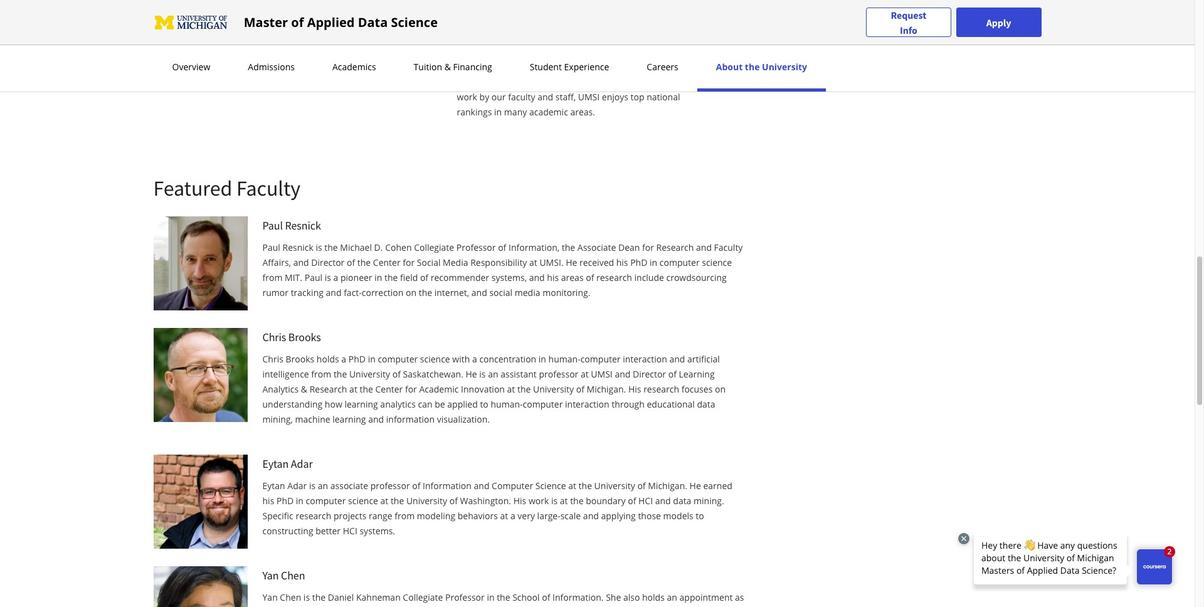 Task type: describe. For each thing, give the bounding box(es) containing it.
yan chen is the daniel kahneman collegiate professor in the school of information. she also holds an appointment as a research professor with the u-m institute for social research. she holds a phd from california institute o
[[262, 591, 744, 607]]

director inside paul resnick is the michael d. cohen collegiate professor of information, the associate dean for research and faculty affairs, and director of the center for social media responsibility at umsi.  he received his phd in computer science from mit. paul is a pioneer in the field of recommender systems, and his areas of research include crowdsourcing rumor tracking and fact-correction on the internet, and social media monitoring.
[[311, 256, 345, 268]]

information,
[[509, 241, 560, 253]]

for inside "yan chen is the daniel kahneman collegiate professor in the school of information. she also holds an appointment as a research professor with the u-m institute for social research. she holds a phd from california institute o"
[[440, 606, 452, 607]]

student
[[530, 61, 562, 73]]

computer inside eytan adar is an associate professor of information and computer science at the university of michigan. he earned his phd in computer science at the university of washington. his work is at the boundary of hci and data mining. specific research projects range from modeling behaviors at a very large-scale and applying those models to constructing better hci systems.
[[306, 495, 346, 507]]

university up boundary
[[594, 480, 635, 492]]

1 horizontal spatial &
[[444, 61, 451, 73]]

fact-
[[344, 287, 362, 299]]

be
[[435, 398, 445, 410]]

on inside chris brooks holds a phd in computer science with a concentration in human-computer interaction and artificial intelligence from the university of saskatchewan. he is an assistant professor at umsi and director of learning analytics & research at the center for academic innovation at the university of michigan. his research focuses on understanding how learning analytics can be applied to human-computer interaction through educational data mining, machine learning and information visualization.
[[715, 383, 726, 395]]

yan for yan chen is the daniel kahneman collegiate professor in the school of information. she also holds an appointment as a research professor with the u-m institute for social research. she holds a phd from california institute o
[[262, 591, 278, 603]]

1 vertical spatial human-
[[491, 398, 523, 410]]

boundary
[[586, 495, 626, 507]]

yan chen
[[262, 568, 305, 583]]

monitoring.
[[543, 287, 590, 299]]

systems,
[[491, 272, 527, 283]]

eytan adar is an associate professor of information and computer science at the university of michigan. he earned his phd in computer science at the university of washington. his work is at the boundary of hci and data mining. specific research projects range from modeling behaviors at a very large-scale and applying those models to constructing better hci systems.
[[262, 480, 732, 537]]

university of michigan image
[[153, 12, 229, 32]]

media
[[515, 287, 540, 299]]

an inside eytan adar is an associate professor of information and computer science at the university of michigan. he earned his phd in computer science at the university of washington. his work is at the boundary of hci and data mining. specific research projects range from modeling behaviors at a very large-scale and applying those models to constructing better hci systems.
[[318, 480, 328, 492]]

and up washington.
[[474, 480, 489, 492]]

field
[[400, 272, 418, 283]]

dean
[[618, 241, 640, 253]]

focuses
[[681, 383, 713, 395]]

request info
[[891, 8, 926, 36]]

a down information.
[[565, 606, 570, 607]]

d.
[[374, 241, 383, 253]]

1 horizontal spatial she
[[606, 591, 621, 603]]

research.
[[480, 606, 520, 607]]

paul for paul resnick
[[262, 218, 283, 233]]

is down paul resnick
[[316, 241, 322, 253]]

about the university link
[[712, 61, 811, 73]]

eytan adar
[[262, 457, 313, 471]]

scale
[[560, 510, 581, 522]]

his inside chris brooks holds a phd in computer science with a concentration in human-computer interaction and artificial intelligence from the university of saskatchewan. he is an assistant professor at umsi and director of learning analytics & research at the center for academic innovation at the university of michigan. his research focuses on understanding how learning analytics can be applied to human-computer interaction through educational data mining, machine learning and information visualization.
[[628, 383, 641, 395]]

professor inside chris brooks holds a phd in computer science with a concentration in human-computer interaction and artificial intelligence from the university of saskatchewan. he is an assistant professor at umsi and director of learning analytics & research at the center for academic innovation at the university of michigan. his research focuses on understanding how learning analytics can be applied to human-computer interaction through educational data mining, machine learning and information visualization.
[[539, 368, 578, 380]]

master of applied data science
[[244, 13, 438, 30]]

is left pioneer at the top of page
[[325, 272, 331, 283]]

responsibility
[[470, 256, 527, 268]]

and right umsi
[[615, 368, 630, 380]]

appointment
[[680, 591, 733, 603]]

academics
[[332, 61, 376, 73]]

2 horizontal spatial holds
[[642, 591, 665, 603]]

chris for chris brooks
[[262, 330, 286, 344]]

umsi
[[591, 368, 613, 380]]

a up the innovation
[[472, 353, 477, 365]]

umsi.
[[540, 256, 564, 268]]

student experience link
[[526, 61, 613, 73]]

tuition & financing link
[[410, 61, 496, 73]]

resnick for paul resnick
[[285, 218, 321, 233]]

computer up saskatchewan.
[[378, 353, 418, 365]]

science inside chris brooks holds a phd in computer science with a concentration in human-computer interaction and artificial intelligence from the university of saskatchewan. he is an assistant professor at umsi and director of learning analytics & research at the center for academic innovation at the university of michigan. his research focuses on understanding how learning analytics can be applied to human-computer interaction through educational data mining, machine learning and information visualization.
[[420, 353, 450, 365]]

2 vertical spatial paul
[[305, 272, 322, 283]]

from inside chris brooks holds a phd in computer science with a concentration in human-computer interaction and artificial intelligence from the university of saskatchewan. he is an assistant professor at umsi and director of learning analytics & research at the center for academic innovation at the university of michigan. his research focuses on understanding how learning analytics can be applied to human-computer interaction through educational data mining, machine learning and information visualization.
[[311, 368, 331, 380]]

social
[[489, 287, 512, 299]]

brooks for chris brooks
[[288, 330, 321, 344]]

analytics
[[380, 398, 416, 410]]

academics link
[[329, 61, 380, 73]]

school
[[512, 591, 540, 603]]

information
[[386, 413, 435, 425]]

0 vertical spatial science
[[391, 13, 438, 30]]

information
[[423, 480, 472, 492]]

about the university
[[716, 61, 807, 73]]

at inside paul resnick is the michael d. cohen collegiate professor of information, the associate dean for research and faculty affairs, and director of the center for social media responsibility at umsi.  he received his phd in computer science from mit. paul is a pioneer in the field of recommender systems, and his areas of research include crowdsourcing rumor tracking and fact-correction on the internet, and social media monitoring.
[[529, 256, 537, 268]]

apply
[[986, 16, 1011, 29]]

computer down assistant
[[523, 398, 563, 410]]

1 horizontal spatial interaction
[[623, 353, 667, 365]]

systems.
[[360, 525, 395, 537]]

research inside chris brooks holds a phd in computer science with a concentration in human-computer interaction and artificial intelligence from the university of saskatchewan. he is an assistant professor at umsi and director of learning analytics & research at the center for academic innovation at the university of michigan. his research focuses on understanding how learning analytics can be applied to human-computer interaction through educational data mining, machine learning and information visualization.
[[310, 383, 347, 395]]

holds inside chris brooks holds a phd in computer science with a concentration in human-computer interaction and artificial intelligence from the university of saskatchewan. he is an assistant professor at umsi and director of learning analytics & research at the center for academic innovation at the university of michigan. his research focuses on understanding how learning analytics can be applied to human-computer interaction through educational data mining, machine learning and information visualization.
[[317, 353, 339, 365]]

chen for yan chen is the daniel kahneman collegiate professor in the school of information. she also holds an appointment as a research professor with the u-m institute for social research. she holds a phd from california institute o
[[280, 591, 301, 603]]

a inside paul resnick is the michael d. cohen collegiate professor of information, the associate dean for research and faculty affairs, and director of the center for social media responsibility at umsi.  he received his phd in computer science from mit. paul is a pioneer in the field of recommender systems, and his areas of research include crowdsourcing rumor tracking and fact-correction on the internet, and social media monitoring.
[[333, 272, 338, 283]]

from inside "yan chen is the daniel kahneman collegiate professor in the school of information. she also holds an appointment as a research professor with the u-m institute for social research. she holds a phd from california institute o"
[[591, 606, 611, 607]]

2 institute from the left
[[655, 606, 689, 607]]

u-
[[385, 606, 394, 607]]

overview link
[[168, 61, 214, 73]]

cohen
[[385, 241, 412, 253]]

work
[[529, 495, 549, 507]]

pioneer
[[341, 272, 372, 283]]

a up how
[[341, 353, 346, 365]]

paul for paul resnick is the michael d. cohen collegiate professor of information, the associate dean for research and faculty affairs, and director of the center for social media responsibility at umsi.  he received his phd in computer science from mit. paul is a pioneer in the field of recommender systems, and his areas of research include crowdsourcing rumor tracking and fact-correction on the internet, and social media monitoring.
[[262, 241, 280, 253]]

2 horizontal spatial his
[[616, 256, 628, 268]]

his inside eytan adar is an associate professor of information and computer science at the university of michigan. he earned his phd in computer science at the university of washington. his work is at the boundary of hci and data mining. specific research projects range from modeling behaviors at a very large-scale and applying those models to constructing better hci systems.
[[262, 495, 274, 507]]

michigan. inside chris brooks holds a phd in computer science with a concentration in human-computer interaction and artificial intelligence from the university of saskatchewan. he is an assistant professor at umsi and director of learning analytics & research at the center for academic innovation at the university of michigan. his research focuses on understanding how learning analytics can be applied to human-computer interaction through educational data mining, machine learning and information visualization.
[[587, 383, 626, 395]]

research inside paul resnick is the michael d. cohen collegiate professor of information, the associate dean for research and faculty affairs, and director of the center for social media responsibility at umsi.  he received his phd in computer science from mit. paul is a pioneer in the field of recommender systems, and his areas of research include crowdsourcing rumor tracking and fact-correction on the internet, and social media monitoring.
[[656, 241, 694, 253]]

featured
[[153, 175, 232, 201]]

brooks for chris brooks holds a phd in computer science with a concentration in human-computer interaction and artificial intelligence from the university of saskatchewan. he is an assistant professor at umsi and director of learning analytics & research at the center for academic innovation at the university of michigan. his research focuses on understanding how learning analytics can be applied to human-computer interaction through educational data mining, machine learning and information visualization.
[[286, 353, 314, 365]]

financing
[[453, 61, 492, 73]]

is inside "yan chen is the daniel kahneman collegiate professor in the school of information. she also holds an appointment as a research professor with the u-m institute for social research. she holds a phd from california institute o"
[[303, 591, 310, 603]]

large-
[[537, 510, 560, 522]]

about
[[716, 61, 743, 73]]

paul resnick is the michael d. cohen collegiate professor of information, the associate dean for research and faculty affairs, and director of the center for social media responsibility at umsi.  he received his phd in computer science from mit. paul is a pioneer in the field of recommender systems, and his areas of research include crowdsourcing rumor tracking and fact-correction on the internet, and social media monitoring.
[[262, 241, 743, 299]]

concentration
[[479, 353, 536, 365]]

master
[[244, 13, 288, 30]]

to inside chris brooks holds a phd in computer science with a concentration in human-computer interaction and artificial intelligence from the university of saskatchewan. he is an assistant professor at umsi and director of learning analytics & research at the center for academic innovation at the university of michigan. his research focuses on understanding how learning analytics can be applied to human-computer interaction through educational data mining, machine learning and information visualization.
[[480, 398, 488, 410]]

adar for eytan adar is an associate professor of information and computer science at the university of michigan. he earned his phd in computer science at the university of washington. his work is at the boundary of hci and data mining. specific research projects range from modeling behaviors at a very large-scale and applying those models to constructing better hci systems.
[[287, 480, 307, 492]]

info
[[900, 24, 917, 36]]

on inside paul resnick is the michael d. cohen collegiate professor of information, the associate dean for research and faculty affairs, and director of the center for social media responsibility at umsi.  he received his phd in computer science from mit. paul is a pioneer in the field of recommender systems, and his areas of research include crowdsourcing rumor tracking and fact-correction on the internet, and social media monitoring.
[[406, 287, 416, 299]]

yan for yan chen
[[262, 568, 279, 583]]

0 vertical spatial learning
[[345, 398, 378, 410]]

and up those
[[655, 495, 671, 507]]

is down eytan adar
[[309, 480, 316, 492]]

academic
[[419, 383, 459, 395]]

those
[[638, 510, 661, 522]]

collegiate inside "yan chen is the daniel kahneman collegiate professor in the school of information. she also holds an appointment as a research professor with the u-m institute for social research. she holds a phd from california institute o"
[[403, 591, 443, 603]]

0 horizontal spatial she
[[523, 606, 538, 607]]

include
[[634, 272, 664, 283]]

for right dean
[[642, 241, 654, 253]]

resnick for paul resnick is the michael d. cohen collegiate professor of information, the associate dean for research and faculty affairs, and director of the center for social media responsibility at umsi.  he received his phd in computer science from mit. paul is a pioneer in the field of recommender systems, and his areas of research include crowdsourcing rumor tracking and fact-correction on the internet, and social media monitoring.
[[283, 241, 313, 253]]

he inside paul resnick is the michael d. cohen collegiate professor of information, the associate dean for research and faculty affairs, and director of the center for social media responsibility at umsi.  he received his phd in computer science from mit. paul is a pioneer in the field of recommender systems, and his areas of research include crowdsourcing rumor tracking and fact-correction on the internet, and social media monitoring.
[[566, 256, 577, 268]]

applied
[[447, 398, 478, 410]]

professor inside paul resnick is the michael d. cohen collegiate professor of information, the associate dean for research and faculty affairs, and director of the center for social media responsibility at umsi.  he received his phd in computer science from mit. paul is a pioneer in the field of recommender systems, and his areas of research include crowdsourcing rumor tracking and fact-correction on the internet, and social media monitoring.
[[456, 241, 496, 253]]

modeling
[[417, 510, 455, 522]]

0 horizontal spatial interaction
[[565, 398, 609, 410]]

featured faculty
[[153, 175, 300, 201]]

and down analytics
[[368, 413, 384, 425]]

a down "yan chen" at left bottom
[[262, 606, 267, 607]]

faculty inside paul resnick is the michael d. cohen collegiate professor of information, the associate dean for research and faculty affairs, and director of the center for social media responsibility at umsi.  he received his phd in computer science from mit. paul is a pioneer in the field of recommender systems, and his areas of research include crowdsourcing rumor tracking and fact-correction on the internet, and social media monitoring.
[[714, 241, 743, 253]]

understanding
[[262, 398, 322, 410]]

range
[[369, 510, 392, 522]]

m
[[394, 606, 402, 607]]

as
[[735, 591, 744, 603]]

assistant
[[501, 368, 537, 380]]

from inside paul resnick is the michael d. cohen collegiate professor of information, the associate dean for research and faculty affairs, and director of the center for social media responsibility at umsi.  he received his phd in computer science from mit. paul is a pioneer in the field of recommender systems, and his areas of research include crowdsourcing rumor tracking and fact-correction on the internet, and social media monitoring.
[[262, 272, 282, 283]]

admissions
[[248, 61, 295, 73]]

student experience
[[530, 61, 609, 73]]

eytan for eytan adar is an associate professor of information and computer science at the university of michigan. he earned his phd in computer science at the university of washington. his work is at the boundary of hci and data mining. specific research projects range from modeling behaviors at a very large-scale and applying those models to constructing better hci systems.
[[262, 480, 285, 492]]

a inside eytan adar is an associate professor of information and computer science at the university of michigan. he earned his phd in computer science at the university of washington. his work is at the boundary of hci and data mining. specific research projects range from modeling behaviors at a very large-scale and applying those models to constructing better hci systems.
[[510, 510, 515, 522]]

learning
[[679, 368, 715, 380]]

0 vertical spatial human-
[[548, 353, 581, 365]]

apply button
[[956, 8, 1041, 37]]

social inside "yan chen is the daniel kahneman collegiate professor in the school of information. she also holds an appointment as a research professor with the u-m institute for social research. she holds a phd from california institute o"
[[454, 606, 478, 607]]

2 vertical spatial holds
[[540, 606, 562, 607]]

daniel
[[328, 591, 354, 603]]

he inside chris brooks holds a phd in computer science with a concentration in human-computer interaction and artificial intelligence from the university of saskatchewan. he is an assistant professor at umsi and director of learning analytics & research at the center for academic innovation at the university of michigan. his research focuses on understanding how learning analytics can be applied to human-computer interaction through educational data mining, machine learning and information visualization.
[[466, 368, 477, 380]]

overview
[[172, 61, 210, 73]]

received
[[579, 256, 614, 268]]

computer up umsi
[[581, 353, 621, 365]]

machine
[[295, 413, 330, 425]]



Task type: vqa. For each thing, say whether or not it's contained in the screenshot.
Chris Brooks holds a PhD in computer science with a concentration in human-computer interaction and artificial intelligence from the University of Saskatchewan. He is an assistant professor at UMSI and Director of Learning Analytics & Research at the Center for Academic Innovation at the University of Michigan. His research focuses on understanding how learning analytics can be applied to human-computer interaction through educational data mining, machine learning and information visualization.'s the Brooks
yes



Task type: locate. For each thing, give the bounding box(es) containing it.
his up "through"
[[628, 383, 641, 395]]

& up understanding
[[301, 383, 307, 395]]

1 horizontal spatial science
[[535, 480, 566, 492]]

resnick inside paul resnick is the michael d. cohen collegiate professor of information, the associate dean for research and faculty affairs, and director of the center for social media responsibility at umsi.  he received his phd in computer science from mit. paul is a pioneer in the field of recommender systems, and his areas of research include crowdsourcing rumor tracking and fact-correction on the internet, and social media monitoring.
[[283, 241, 313, 253]]

on right focuses
[[715, 383, 726, 395]]

and up mit.
[[293, 256, 309, 268]]

1 vertical spatial learning
[[333, 413, 366, 425]]

his down 'umsi.'
[[547, 272, 559, 283]]

hci up those
[[638, 495, 653, 507]]

0 vertical spatial his
[[628, 383, 641, 395]]

2 horizontal spatial professor
[[539, 368, 578, 380]]

brooks inside chris brooks holds a phd in computer science with a concentration in human-computer interaction and artificial intelligence from the university of saskatchewan. he is an assistant professor at umsi and director of learning analytics & research at the center for academic innovation at the university of michigan. his research focuses on understanding how learning analytics can be applied to human-computer interaction through educational data mining, machine learning and information visualization.
[[286, 353, 314, 365]]

data down focuses
[[697, 398, 715, 410]]

holds down "chris brooks"
[[317, 353, 339, 365]]

and up learning
[[669, 353, 685, 365]]

1 vertical spatial on
[[715, 383, 726, 395]]

0 vertical spatial on
[[406, 287, 416, 299]]

resnick down paul resnick
[[283, 241, 313, 253]]

science inside paul resnick is the michael d. cohen collegiate professor of information, the associate dean for research and faculty affairs, and director of the center for social media responsibility at umsi.  he received his phd in computer science from mit. paul is a pioneer in the field of recommender systems, and his areas of research include crowdsourcing rumor tracking and fact-correction on the internet, and social media monitoring.
[[702, 256, 732, 268]]

yan down constructing
[[262, 568, 279, 583]]

human-
[[548, 353, 581, 365], [491, 398, 523, 410]]

washington.
[[460, 495, 511, 507]]

science
[[702, 256, 732, 268], [420, 353, 450, 365], [348, 495, 378, 507]]

tuition & financing
[[414, 61, 492, 73]]

to down the innovation
[[480, 398, 488, 410]]

1 institute from the left
[[404, 606, 438, 607]]

adar down eytan adar
[[287, 480, 307, 492]]

1 horizontal spatial holds
[[540, 606, 562, 607]]

in inside eytan adar is an associate professor of information and computer science at the university of michigan. he earned his phd in computer science at the university of washington. his work is at the boundary of hci and data mining. specific research projects range from modeling behaviors at a very large-scale and applying those models to constructing better hci systems.
[[296, 495, 304, 507]]

an left appointment
[[667, 591, 677, 603]]

eytan for eytan adar
[[262, 457, 289, 471]]

1 horizontal spatial human-
[[548, 353, 581, 365]]

eytan down mining,
[[262, 457, 289, 471]]

holds down information.
[[540, 606, 562, 607]]

center
[[373, 256, 401, 268], [375, 383, 403, 395]]

2 vertical spatial professor
[[308, 606, 347, 607]]

1 vertical spatial data
[[673, 495, 691, 507]]

1 eytan from the top
[[262, 457, 289, 471]]

and up crowdsourcing
[[696, 241, 712, 253]]

science inside eytan adar is an associate professor of information and computer science at the university of michigan. he earned his phd in computer science at the university of washington. his work is at the boundary of hci and data mining. specific research projects range from modeling behaviors at a very large-scale and applying those models to constructing better hci systems.
[[535, 480, 566, 492]]

chris brooks
[[262, 330, 321, 344]]

1 vertical spatial yan
[[262, 591, 278, 603]]

phd inside "yan chen is the daniel kahneman collegiate professor in the school of information. she also holds an appointment as a research professor with the u-m institute for social research. she holds a phd from california institute o"
[[572, 606, 589, 607]]

1 horizontal spatial faculty
[[714, 241, 743, 253]]

social
[[417, 256, 441, 268], [454, 606, 478, 607]]

she down school
[[523, 606, 538, 607]]

1 horizontal spatial social
[[454, 606, 478, 607]]

1 chris from the top
[[262, 330, 286, 344]]

to inside eytan adar is an associate professor of information and computer science at the university of michigan. he earned his phd in computer science at the university of washington. his work is at the boundary of hci and data mining. specific research projects range from modeling behaviors at a very large-scale and applying those models to constructing better hci systems.
[[696, 510, 704, 522]]

eytan adar image
[[153, 455, 247, 549]]

hci down the projects
[[343, 525, 357, 537]]

social inside paul resnick is the michael d. cohen collegiate professor of information, the associate dean for research and faculty affairs, and director of the center for social media responsibility at umsi.  he received his phd in computer science from mit. paul is a pioneer in the field of recommender systems, and his areas of research include crowdsourcing rumor tracking and fact-correction on the internet, and social media monitoring.
[[417, 256, 441, 268]]

eytan inside eytan adar is an associate professor of information and computer science at the university of michigan. he earned his phd in computer science at the university of washington. his work is at the boundary of hci and data mining. specific research projects range from modeling behaviors at a very large-scale and applying those models to constructing better hci systems.
[[262, 480, 285, 492]]

paul
[[262, 218, 283, 233], [262, 241, 280, 253], [305, 272, 322, 283]]

1 vertical spatial center
[[375, 383, 403, 395]]

educational
[[647, 398, 695, 410]]

social left research.
[[454, 606, 478, 607]]

chen inside "yan chen is the daniel kahneman collegiate professor in the school of information. she also holds an appointment as a research professor with the u-m institute for social research. she holds a phd from california institute o"
[[280, 591, 301, 603]]

holds right also
[[642, 591, 665, 603]]

0 horizontal spatial his
[[262, 495, 274, 507]]

collegiate up media
[[414, 241, 454, 253]]

1 horizontal spatial professor
[[370, 480, 410, 492]]

in
[[650, 256, 657, 268], [375, 272, 382, 283], [368, 353, 376, 365], [539, 353, 546, 365], [296, 495, 304, 507], [487, 591, 495, 603]]

research down "yan chen" at left bottom
[[270, 606, 305, 607]]

she
[[606, 591, 621, 603], [523, 606, 538, 607]]

1 horizontal spatial data
[[697, 398, 715, 410]]

applied
[[307, 13, 355, 30]]

0 horizontal spatial director
[[311, 256, 345, 268]]

0 vertical spatial faculty
[[236, 175, 300, 201]]

computer
[[492, 480, 533, 492]]

through
[[612, 398, 645, 410]]

science up the projects
[[348, 495, 378, 507]]

paul resnick
[[262, 218, 321, 233]]

professor up range at the bottom left of page
[[370, 480, 410, 492]]

0 vertical spatial center
[[373, 256, 401, 268]]

2 vertical spatial his
[[262, 495, 274, 507]]

1 horizontal spatial his
[[628, 383, 641, 395]]

human- down the innovation
[[491, 398, 523, 410]]

0 horizontal spatial faculty
[[236, 175, 300, 201]]

chris brooks holds a phd in computer science with a concentration in human-computer interaction and artificial intelligence from the university of saskatchewan. he is an assistant professor at umsi and director of learning analytics & research at the center for academic innovation at the university of michigan. his research focuses on understanding how learning analytics can be applied to human-computer interaction through educational data mining, machine learning and information visualization.
[[262, 353, 726, 425]]

request info button
[[866, 7, 951, 37]]

2 eytan from the top
[[262, 480, 285, 492]]

0 horizontal spatial data
[[673, 495, 691, 507]]

1 vertical spatial collegiate
[[403, 591, 443, 603]]

0 horizontal spatial with
[[349, 606, 367, 607]]

0 vertical spatial professor
[[539, 368, 578, 380]]

data inside eytan adar is an associate professor of information and computer science at the university of michigan. he earned his phd in computer science at the university of washington. his work is at the boundary of hci and data mining. specific research projects range from modeling behaviors at a very large-scale and applying those models to constructing better hci systems.
[[673, 495, 691, 507]]

for right the m
[[440, 606, 452, 607]]

adar down machine
[[291, 457, 313, 471]]

admissions link
[[244, 61, 298, 73]]

chris for chris brooks holds a phd in computer science with a concentration in human-computer interaction and artificial intelligence from the university of saskatchewan. he is an assistant professor at umsi and director of learning analytics & research at the center for academic innovation at the university of michigan. his research focuses on understanding how learning analytics can be applied to human-computer interaction through educational data mining, machine learning and information visualization.
[[262, 353, 283, 365]]

associate
[[577, 241, 616, 253]]

1 vertical spatial science
[[535, 480, 566, 492]]

2 vertical spatial an
[[667, 591, 677, 603]]

for up field
[[403, 256, 415, 268]]

professor inside "yan chen is the daniel kahneman collegiate professor in the school of information. she also holds an appointment as a research professor with the u-m institute for social research. she holds a phd from california institute o"
[[445, 591, 485, 603]]

university up modeling
[[406, 495, 447, 507]]

associate
[[330, 480, 368, 492]]

0 vertical spatial interaction
[[623, 353, 667, 365]]

how
[[325, 398, 342, 410]]

crowdsourcing
[[666, 272, 727, 283]]

research up educational
[[644, 383, 679, 395]]

2 yan from the top
[[262, 591, 278, 603]]

earned
[[703, 480, 732, 492]]

science inside eytan adar is an associate professor of information and computer science at the university of michigan. he earned his phd in computer science at the university of washington. his work is at the boundary of hci and data mining. specific research projects range from modeling behaviors at a very large-scale and applying those models to constructing better hci systems.
[[348, 495, 378, 507]]

with down daniel
[[349, 606, 367, 607]]

1 vertical spatial eytan
[[262, 480, 285, 492]]

an up the innovation
[[488, 368, 498, 380]]

his inside eytan adar is an associate professor of information and computer science at the university of michigan. he earned his phd in computer science at the university of washington. his work is at the boundary of hci and data mining. specific research projects range from modeling behaviors at a very large-scale and applying those models to constructing better hci systems.
[[513, 495, 526, 507]]

1 vertical spatial social
[[454, 606, 478, 607]]

0 vertical spatial collegiate
[[414, 241, 454, 253]]

a
[[333, 272, 338, 283], [341, 353, 346, 365], [472, 353, 477, 365], [510, 510, 515, 522], [262, 606, 267, 607], [565, 606, 570, 607]]

0 vertical spatial michigan.
[[587, 383, 626, 395]]

chris brooks image
[[153, 328, 247, 422]]

with inside chris brooks holds a phd in computer science with a concentration in human-computer interaction and artificial intelligence from the university of saskatchewan. he is an assistant professor at umsi and director of learning analytics & research at the center for academic innovation at the university of michigan. his research focuses on understanding how learning analytics can be applied to human-computer interaction through educational data mining, machine learning and information visualization.
[[452, 353, 470, 365]]

and up media
[[529, 272, 545, 283]]

0 horizontal spatial to
[[480, 398, 488, 410]]

data
[[358, 13, 388, 30]]

he inside eytan adar is an associate professor of information and computer science at the university of michigan. he earned his phd in computer science at the university of washington. his work is at the boundary of hci and data mining. specific research projects range from modeling behaviors at a very large-scale and applying those models to constructing better hci systems.
[[690, 480, 701, 492]]

intelligence
[[262, 368, 309, 380]]

faculty up crowdsourcing
[[714, 241, 743, 253]]

& right tuition
[[444, 61, 451, 73]]

in inside "yan chen is the daniel kahneman collegiate professor in the school of information. she also holds an appointment as a research professor with the u-m institute for social research. she holds a phd from california institute o"
[[487, 591, 495, 603]]

phd inside paul resnick is the michael d. cohen collegiate professor of information, the associate dean for research and faculty affairs, and director of the center for social media responsibility at umsi.  he received his phd in computer science from mit. paul is a pioneer in the field of recommender systems, and his areas of research include crowdsourcing rumor tracking and fact-correction on the internet, and social media monitoring.
[[630, 256, 647, 268]]

research up crowdsourcing
[[656, 241, 694, 253]]

yan down "yan chen" at left bottom
[[262, 591, 278, 603]]

0 vertical spatial his
[[616, 256, 628, 268]]

he up the innovation
[[466, 368, 477, 380]]

1 vertical spatial hci
[[343, 525, 357, 537]]

with inside "yan chen is the daniel kahneman collegiate professor in the school of information. she also holds an appointment as a research professor with the u-m institute for social research. she holds a phd from california institute o"
[[349, 606, 367, 607]]

from down information.
[[591, 606, 611, 607]]

of inside "yan chen is the daniel kahneman collegiate professor in the school of information. she also holds an appointment as a research professor with the u-m institute for social research. she holds a phd from california institute o"
[[542, 591, 550, 603]]

2 chris from the top
[[262, 353, 283, 365]]

1 vertical spatial he
[[466, 368, 477, 380]]

computer up crowdsourcing
[[660, 256, 700, 268]]

holds
[[317, 353, 339, 365], [642, 591, 665, 603], [540, 606, 562, 607]]

interaction up "through"
[[623, 353, 667, 365]]

1 horizontal spatial with
[[452, 353, 470, 365]]

phd inside chris brooks holds a phd in computer science with a concentration in human-computer interaction and artificial intelligence from the university of saskatchewan. he is an assistant professor at umsi and director of learning analytics & research at the center for academic innovation at the university of michigan. his research focuses on understanding how learning analytics can be applied to human-computer interaction through educational data mining, machine learning and information visualization.
[[349, 353, 366, 365]]

innovation
[[461, 383, 505, 395]]

better
[[316, 525, 341, 537]]

0 horizontal spatial institute
[[404, 606, 438, 607]]

0 horizontal spatial social
[[417, 256, 441, 268]]

careers
[[647, 61, 678, 73]]

artificial
[[687, 353, 720, 365]]

michigan. down umsi
[[587, 383, 626, 395]]

0 vertical spatial chris
[[262, 330, 286, 344]]

on
[[406, 287, 416, 299], [715, 383, 726, 395]]

data up models
[[673, 495, 691, 507]]

his up "very"
[[513, 495, 526, 507]]

1 vertical spatial with
[[349, 606, 367, 607]]

eytan down eytan adar
[[262, 480, 285, 492]]

adar inside eytan adar is an associate professor of information and computer science at the university of michigan. he earned his phd in computer science at the university of washington. his work is at the boundary of hci and data mining. specific research projects range from modeling behaviors at a very large-scale and applying those models to constructing better hci systems.
[[287, 480, 307, 492]]

models
[[663, 510, 693, 522]]

he up "mining."
[[690, 480, 701, 492]]

tracking
[[291, 287, 324, 299]]

chen for yan chen
[[281, 568, 305, 583]]

center inside paul resnick is the michael d. cohen collegiate professor of information, the associate dean for research and faculty affairs, and director of the center for social media responsibility at umsi.  he received his phd in computer science from mit. paul is a pioneer in the field of recommender systems, and his areas of research include crowdsourcing rumor tracking and fact-correction on the internet, and social media monitoring.
[[373, 256, 401, 268]]

social up field
[[417, 256, 441, 268]]

phd inside eytan adar is an associate professor of information and computer science at the university of michigan. he earned his phd in computer science at the university of washington. his work is at the boundary of hci and data mining. specific research projects range from modeling behaviors at a very large-scale and applying those models to constructing better hci systems.
[[277, 495, 294, 507]]

his down dean
[[616, 256, 628, 268]]

rumor
[[262, 287, 288, 299]]

chen down constructing
[[281, 568, 305, 583]]

is right work
[[551, 495, 558, 507]]

center inside chris brooks holds a phd in computer science with a concentration in human-computer interaction and artificial intelligence from the university of saskatchewan. he is an assistant professor at umsi and director of learning analytics & research at the center for academic innovation at the university of michigan. his research focuses on understanding how learning analytics can be applied to human-computer interaction through educational data mining, machine learning and information visualization.
[[375, 383, 403, 395]]

center up analytics
[[375, 383, 403, 395]]

1 vertical spatial his
[[513, 495, 526, 507]]

professor right assistant
[[539, 368, 578, 380]]

michigan. inside eytan adar is an associate professor of information and computer science at the university of michigan. he earned his phd in computer science at the university of washington. his work is at the boundary of hci and data mining. specific research projects range from modeling behaviors at a very large-scale and applying those models to constructing better hci systems.
[[648, 480, 687, 492]]

1 horizontal spatial research
[[656, 241, 694, 253]]

tuition
[[414, 61, 442, 73]]

learning
[[345, 398, 378, 410], [333, 413, 366, 425]]

brooks
[[288, 330, 321, 344], [286, 353, 314, 365]]

from inside eytan adar is an associate professor of information and computer science at the university of michigan. he earned his phd in computer science at the university of washington. his work is at the boundary of hci and data mining. specific research projects range from modeling behaviors at a very large-scale and applying those models to constructing better hci systems.
[[395, 510, 415, 522]]

his
[[628, 383, 641, 395], [513, 495, 526, 507]]

0 horizontal spatial science
[[391, 13, 438, 30]]

computer inside paul resnick is the michael d. cohen collegiate professor of information, the associate dean for research and faculty affairs, and director of the center for social media responsibility at umsi.  he received his phd in computer science from mit. paul is a pioneer in the field of recommender systems, and his areas of research include crowdsourcing rumor tracking and fact-correction on the internet, and social media monitoring.
[[660, 256, 700, 268]]

correction
[[362, 287, 403, 299]]

resnick up affairs,
[[285, 218, 321, 233]]

very
[[518, 510, 535, 522]]

to down "mining."
[[696, 510, 704, 522]]

faculty up paul resnick
[[236, 175, 300, 201]]

california
[[614, 606, 653, 607]]

0 vertical spatial chen
[[281, 568, 305, 583]]

1 vertical spatial chen
[[280, 591, 301, 603]]

from right range at the bottom left of page
[[395, 510, 415, 522]]

0 vertical spatial &
[[444, 61, 451, 73]]

an left associate at bottom
[[318, 480, 328, 492]]

0 vertical spatial with
[[452, 353, 470, 365]]

affairs,
[[262, 256, 291, 268]]

hci
[[638, 495, 653, 507], [343, 525, 357, 537]]

collegiate inside paul resnick is the michael d. cohen collegiate professor of information, the associate dean for research and faculty affairs, and director of the center for social media responsibility at umsi.  he received his phd in computer science from mit. paul is a pioneer in the field of recommender systems, and his areas of research include crowdsourcing rumor tracking and fact-correction on the internet, and social media monitoring.
[[414, 241, 454, 253]]

0 horizontal spatial on
[[406, 287, 416, 299]]

for up analytics
[[405, 383, 417, 395]]

also
[[623, 591, 640, 603]]

1 vertical spatial &
[[301, 383, 307, 395]]

request
[[891, 8, 926, 21]]

an inside "yan chen is the daniel kahneman collegiate professor in the school of information. she also holds an appointment as a research professor with the u-m institute for social research. she holds a phd from california institute o"
[[667, 591, 677, 603]]

a left "very"
[[510, 510, 515, 522]]

1 vertical spatial interaction
[[565, 398, 609, 410]]

on down field
[[406, 287, 416, 299]]

chris inside chris brooks holds a phd in computer science with a concentration in human-computer interaction and artificial intelligence from the university of saskatchewan. he is an assistant professor at umsi and director of learning analytics & research at the center for academic innovation at the university of michigan. his research focuses on understanding how learning analytics can be applied to human-computer interaction through educational data mining, machine learning and information visualization.
[[262, 353, 283, 365]]

collegiate right kahneman
[[403, 591, 443, 603]]

institute down appointment
[[655, 606, 689, 607]]

to
[[480, 398, 488, 410], [696, 510, 704, 522]]

mining,
[[262, 413, 293, 425]]

0 vertical spatial social
[[417, 256, 441, 268]]

0 vertical spatial eytan
[[262, 457, 289, 471]]

research inside chris brooks holds a phd in computer science with a concentration in human-computer interaction and artificial intelligence from the university of saskatchewan. he is an assistant professor at umsi and director of learning analytics & research at the center for academic innovation at the university of michigan. his research focuses on understanding how learning analytics can be applied to human-computer interaction through educational data mining, machine learning and information visualization.
[[644, 383, 679, 395]]

1 vertical spatial brooks
[[286, 353, 314, 365]]

professor inside eytan adar is an associate professor of information and computer science at the university of michigan. he earned his phd in computer science at the university of washington. his work is at the boundary of hci and data mining. specific research projects range from modeling behaviors at a very large-scale and applying those models to constructing better hci systems.
[[370, 480, 410, 492]]

1 vertical spatial professor
[[370, 480, 410, 492]]

professor up media
[[456, 241, 496, 253]]

0 vertical spatial she
[[606, 591, 621, 603]]

1 vertical spatial faculty
[[714, 241, 743, 253]]

yan inside "yan chen is the daniel kahneman collegiate professor in the school of information. she also holds an appointment as a research professor with the u-m institute for social research. she holds a phd from california institute o"
[[262, 591, 278, 603]]

michigan. up models
[[648, 480, 687, 492]]

0 vertical spatial paul
[[262, 218, 283, 233]]

constructing
[[262, 525, 313, 537]]

mit.
[[285, 272, 302, 283]]

0 horizontal spatial his
[[513, 495, 526, 507]]

research
[[656, 241, 694, 253], [310, 383, 347, 395]]

with
[[452, 353, 470, 365], [349, 606, 367, 607]]

and left fact-
[[326, 287, 341, 299]]

director down the michael on the left of the page
[[311, 256, 345, 268]]

1 horizontal spatial hci
[[638, 495, 653, 507]]

1 horizontal spatial science
[[420, 353, 450, 365]]

&
[[444, 61, 451, 73], [301, 383, 307, 395]]

0 horizontal spatial hci
[[343, 525, 357, 537]]

an inside chris brooks holds a phd in computer science with a concentration in human-computer interaction and artificial intelligence from the university of saskatchewan. he is an assistant professor at umsi and director of learning analytics & research at the center for academic innovation at the university of michigan. his research focuses on understanding how learning analytics can be applied to human-computer interaction through educational data mining, machine learning and information visualization.
[[488, 368, 498, 380]]

human- right concentration
[[548, 353, 581, 365]]

his
[[616, 256, 628, 268], [547, 272, 559, 283], [262, 495, 274, 507]]

0 horizontal spatial holds
[[317, 353, 339, 365]]

1 vertical spatial chris
[[262, 353, 283, 365]]

he
[[566, 256, 577, 268], [466, 368, 477, 380], [690, 480, 701, 492]]

1 horizontal spatial director
[[633, 368, 666, 380]]

from up rumor
[[262, 272, 282, 283]]

experience
[[564, 61, 609, 73]]

institute
[[404, 606, 438, 607], [655, 606, 689, 607]]

and right scale
[[583, 510, 599, 522]]

he up areas
[[566, 256, 577, 268]]

an
[[488, 368, 498, 380], [318, 480, 328, 492], [667, 591, 677, 603]]

is inside chris brooks holds a phd in computer science with a concentration in human-computer interaction and artificial intelligence from the university of saskatchewan. he is an assistant professor at umsi and director of learning analytics & research at the center for academic innovation at the university of michigan. his research focuses on understanding how learning analytics can be applied to human-computer interaction through educational data mining, machine learning and information visualization.
[[479, 368, 486, 380]]

research inside "yan chen is the daniel kahneman collegiate professor in the school of information. she also holds an appointment as a research professor with the u-m institute for social research. she holds a phd from california institute o"
[[270, 606, 305, 607]]

specific
[[262, 510, 293, 522]]

research inside eytan adar is an associate professor of information and computer science at the university of michigan. he earned his phd in computer science at the university of washington. his work is at the boundary of hci and data mining. specific research projects range from modeling behaviors at a very large-scale and applying those models to constructing better hci systems.
[[296, 510, 331, 522]]

0 vertical spatial to
[[480, 398, 488, 410]]

data inside chris brooks holds a phd in computer science with a concentration in human-computer interaction and artificial intelligence from the university of saskatchewan. he is an assistant professor at umsi and director of learning analytics & research at the center for academic innovation at the university of michigan. his research focuses on understanding how learning analytics can be applied to human-computer interaction through educational data mining, machine learning and information visualization.
[[697, 398, 715, 410]]

1 vertical spatial she
[[523, 606, 538, 607]]

research
[[596, 272, 632, 283], [644, 383, 679, 395], [296, 510, 331, 522], [270, 606, 305, 607]]

can
[[418, 398, 432, 410]]

and left social
[[471, 287, 487, 299]]

director inside chris brooks holds a phd in computer science with a concentration in human-computer interaction and artificial intelligence from the university of saskatchewan. he is an assistant professor at umsi and director of learning analytics & research at the center for academic innovation at the university of michigan. his research focuses on understanding how learning analytics can be applied to human-computer interaction through educational data mining, machine learning and information visualization.
[[633, 368, 666, 380]]

professor up research.
[[445, 591, 485, 603]]

0 vertical spatial brooks
[[288, 330, 321, 344]]

0 vertical spatial science
[[702, 256, 732, 268]]

0 horizontal spatial research
[[310, 383, 347, 395]]

his up specific
[[262, 495, 274, 507]]

science
[[391, 13, 438, 30], [535, 480, 566, 492]]

university up analytics
[[349, 368, 390, 380]]

for inside chris brooks holds a phd in computer science with a concentration in human-computer interaction and artificial intelligence from the university of saskatchewan. he is an assistant professor at umsi and director of learning analytics & research at the center for academic innovation at the university of michigan. his research focuses on understanding how learning analytics can be applied to human-computer interaction through educational data mining, machine learning and information visualization.
[[405, 383, 417, 395]]

0 horizontal spatial human-
[[491, 398, 523, 410]]

2 horizontal spatial he
[[690, 480, 701, 492]]

paul resnick image
[[153, 216, 247, 310]]

the
[[745, 61, 760, 73], [324, 241, 338, 253], [562, 241, 575, 253], [357, 256, 371, 268], [384, 272, 398, 283], [419, 287, 432, 299], [334, 368, 347, 380], [360, 383, 373, 395], [517, 383, 531, 395], [579, 480, 592, 492], [391, 495, 404, 507], [570, 495, 584, 507], [312, 591, 326, 603], [497, 591, 510, 603], [369, 606, 383, 607]]

1 vertical spatial adar
[[287, 480, 307, 492]]

internet,
[[434, 287, 469, 299]]

university down assistant
[[533, 383, 574, 395]]

1 horizontal spatial to
[[696, 510, 704, 522]]

is up the innovation
[[479, 368, 486, 380]]

science up saskatchewan.
[[420, 353, 450, 365]]

science up crowdsourcing
[[702, 256, 732, 268]]

0 vertical spatial director
[[311, 256, 345, 268]]

1 vertical spatial an
[[318, 480, 328, 492]]

1 vertical spatial paul
[[262, 241, 280, 253]]

phd
[[630, 256, 647, 268], [349, 353, 366, 365], [277, 495, 294, 507], [572, 606, 589, 607]]

yan chen image
[[153, 566, 247, 607]]

1 vertical spatial his
[[547, 272, 559, 283]]

research inside paul resnick is the michael d. cohen collegiate professor of information, the associate dean for research and faculty affairs, and director of the center for social media responsibility at umsi.  he received his phd in computer science from mit. paul is a pioneer in the field of recommender systems, and his areas of research include crowdsourcing rumor tracking and fact-correction on the internet, and social media monitoring.
[[596, 272, 632, 283]]

professor inside "yan chen is the daniel kahneman collegiate professor in the school of information. she also holds an appointment as a research professor with the u-m institute for social research. she holds a phd from california institute o"
[[308, 606, 347, 607]]

science up work
[[535, 480, 566, 492]]

2 vertical spatial science
[[348, 495, 378, 507]]

areas
[[561, 272, 584, 283]]

0 vertical spatial an
[[488, 368, 498, 380]]

0 horizontal spatial professor
[[308, 606, 347, 607]]

kahneman
[[356, 591, 401, 603]]

recommender
[[431, 272, 489, 283]]

from up how
[[311, 368, 331, 380]]

careers link
[[643, 61, 682, 73]]

1 vertical spatial michigan.
[[648, 480, 687, 492]]

university right about
[[762, 61, 807, 73]]

she left also
[[606, 591, 621, 603]]

0 vertical spatial research
[[656, 241, 694, 253]]

1 yan from the top
[[262, 568, 279, 583]]

adar for eytan adar
[[291, 457, 313, 471]]

faculty
[[236, 175, 300, 201], [714, 241, 743, 253]]

analytics
[[262, 383, 299, 395]]

center down d. on the left top of page
[[373, 256, 401, 268]]

professor
[[539, 368, 578, 380], [370, 480, 410, 492], [308, 606, 347, 607]]

& inside chris brooks holds a phd in computer science with a concentration in human-computer interaction and artificial intelligence from the university of saskatchewan. he is an assistant professor at umsi and director of learning analytics & research at the center for academic innovation at the university of michigan. his research focuses on understanding how learning analytics can be applied to human-computer interaction through educational data mining, machine learning and information visualization.
[[301, 383, 307, 395]]

1 vertical spatial resnick
[[283, 241, 313, 253]]

0 horizontal spatial &
[[301, 383, 307, 395]]

1 vertical spatial to
[[696, 510, 704, 522]]

0 vertical spatial yan
[[262, 568, 279, 583]]

professor
[[456, 241, 496, 253], [445, 591, 485, 603]]

0 horizontal spatial he
[[466, 368, 477, 380]]

professor down daniel
[[308, 606, 347, 607]]

collegiate
[[414, 241, 454, 253], [403, 591, 443, 603]]

1 horizontal spatial his
[[547, 272, 559, 283]]

with up saskatchewan.
[[452, 353, 470, 365]]

0 vertical spatial data
[[697, 398, 715, 410]]

data
[[697, 398, 715, 410], [673, 495, 691, 507]]

for
[[642, 241, 654, 253], [403, 256, 415, 268], [405, 383, 417, 395], [440, 606, 452, 607]]



